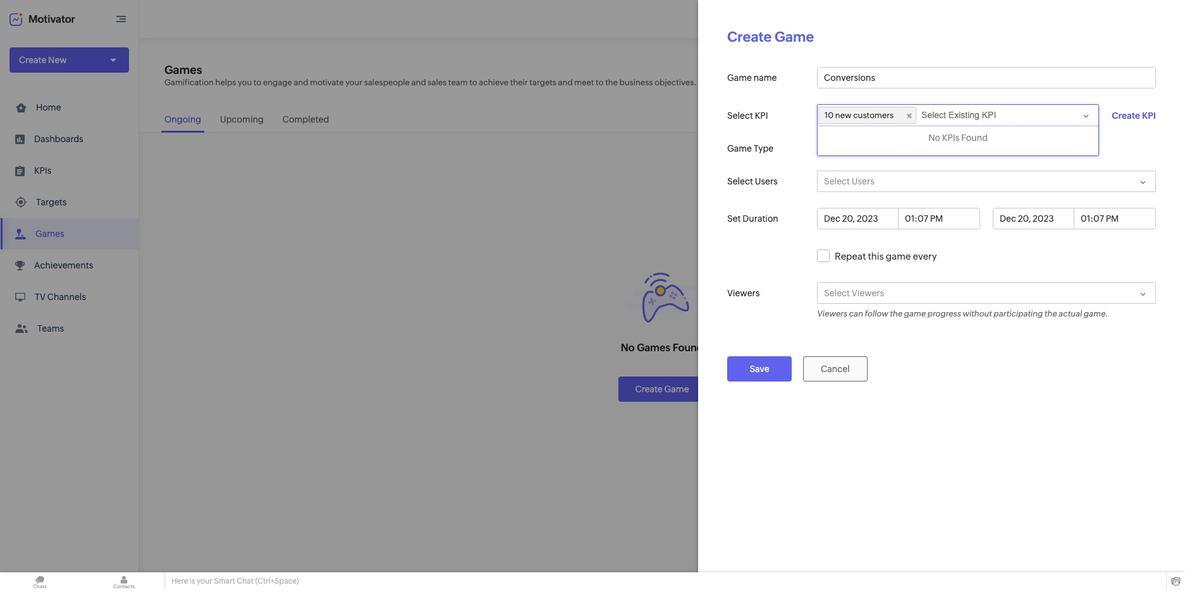 Task type: locate. For each thing, give the bounding box(es) containing it.
1 vertical spatial games
[[35, 229, 64, 239]]

2 horizontal spatial games
[[637, 342, 671, 354]]

1 horizontal spatial users
[[852, 176, 875, 187]]

kpis up targets
[[34, 166, 52, 176]]

1 horizontal spatial the
[[890, 309, 902, 319]]

list
[[0, 92, 139, 345]]

contacts image
[[84, 573, 164, 591]]

2 horizontal spatial viewers
[[852, 288, 884, 299]]

games up create game button
[[637, 342, 671, 354]]

kpis
[[942, 133, 960, 143], [34, 166, 52, 176]]

the left business
[[605, 78, 618, 87]]

1 horizontal spatial your
[[345, 78, 363, 87]]

1 vertical spatial game
[[904, 309, 926, 319]]

users
[[755, 176, 778, 187], [852, 176, 875, 187]]

to right team on the top of the page
[[469, 78, 477, 87]]

your right is
[[197, 577, 212, 586]]

0 horizontal spatial games
[[35, 229, 64, 239]]

game type
[[727, 144, 774, 154]]

2 horizontal spatial the
[[1045, 309, 1057, 319]]

0 horizontal spatial no
[[621, 342, 635, 354]]

smart
[[214, 577, 235, 586]]

objectives.
[[655, 78, 697, 87]]

list containing home
[[0, 92, 139, 345]]

and left sales
[[411, 78, 426, 87]]

0 horizontal spatial kpis
[[34, 166, 52, 176]]

2 and from the left
[[411, 78, 426, 87]]

tab list
[[139, 108, 1185, 133]]

0 horizontal spatial kpi
[[755, 110, 768, 120]]

0 horizontal spatial select users
[[727, 176, 778, 187]]

select up can
[[824, 288, 850, 299]]

and left meet
[[558, 78, 573, 87]]

select down game type
[[727, 176, 753, 187]]

create game
[[727, 29, 814, 45], [635, 384, 689, 394]]

to right you
[[254, 78, 261, 87]]

game
[[775, 29, 814, 45], [727, 73, 752, 83], [727, 144, 752, 154], [665, 384, 689, 394]]

1 horizontal spatial kpis
[[942, 133, 960, 143]]

set start date text field
[[818, 209, 899, 229]]

games for games
[[35, 229, 64, 239]]

0 vertical spatial found
[[961, 133, 988, 143]]

no up create game button
[[621, 342, 635, 354]]

to right meet
[[596, 78, 604, 87]]

0 vertical spatial kpis
[[942, 133, 960, 143]]

0 horizontal spatial the
[[605, 78, 618, 87]]

cancel button
[[803, 357, 868, 382]]

game left the progress at the bottom
[[904, 309, 926, 319]]

achieve
[[479, 78, 509, 87]]

no for no games found
[[621, 342, 635, 354]]

and right engage
[[294, 78, 308, 87]]

create kpi
[[1112, 110, 1156, 120]]

no kpis found
[[929, 133, 988, 143]]

game inside button
[[665, 384, 689, 394]]

select down individual
[[824, 176, 850, 187]]

save
[[750, 364, 770, 374]]

chats image
[[0, 573, 80, 591]]

kpi
[[755, 110, 768, 120], [1142, 110, 1156, 120]]

found down select existing kpi "text field"
[[961, 133, 988, 143]]

chat
[[237, 577, 254, 586]]

here is your smart chat (ctrl+space)
[[171, 577, 299, 586]]

targets
[[36, 197, 67, 207]]

no
[[929, 133, 941, 143], [621, 342, 635, 354]]

0 horizontal spatial users
[[755, 176, 778, 187]]

viewers for viewers
[[727, 288, 760, 299]]

select users down game type
[[727, 176, 778, 187]]

1 horizontal spatial kpi
[[1142, 110, 1156, 120]]

here
[[171, 577, 188, 586]]

1 vertical spatial no
[[621, 342, 635, 354]]

games inside 'games gamification helps you to engage and motivate your salespeople and sales team to achieve their targets and meet to the business objectives.'
[[164, 63, 202, 77]]

kpi for select kpi
[[755, 110, 768, 120]]

select
[[727, 110, 753, 120], [727, 176, 753, 187], [824, 176, 850, 187], [824, 288, 850, 299]]

game down the no games found
[[665, 384, 689, 394]]

1 horizontal spatial viewers
[[817, 309, 847, 319]]

found
[[961, 133, 988, 143], [673, 342, 703, 354]]

select up game type
[[727, 110, 753, 120]]

None text field
[[818, 68, 1156, 88], [899, 209, 980, 229], [1075, 209, 1156, 229], [818, 68, 1156, 88], [899, 209, 980, 229], [1075, 209, 1156, 229]]

create game down the no games found
[[635, 384, 689, 394]]

and
[[294, 78, 308, 87], [411, 78, 426, 87], [558, 78, 573, 87]]

create
[[727, 29, 772, 45], [19, 55, 46, 65], [1112, 110, 1140, 120], [635, 384, 663, 394]]

1 horizontal spatial no
[[929, 133, 941, 143]]

1 vertical spatial your
[[197, 577, 212, 586]]

team
[[448, 78, 468, 87]]

0 horizontal spatial and
[[294, 78, 308, 87]]

completed
[[283, 114, 329, 125]]

no up team
[[929, 133, 941, 143]]

games
[[164, 63, 202, 77], [35, 229, 64, 239], [637, 342, 671, 354]]

motivator
[[28, 13, 75, 25]]

ongoing
[[164, 114, 201, 125]]

found for no kpis found
[[961, 133, 988, 143]]

your
[[345, 78, 363, 87], [197, 577, 212, 586]]

no games found
[[621, 342, 703, 354]]

is
[[190, 577, 195, 586]]

1 horizontal spatial and
[[411, 78, 426, 87]]

users down individual
[[852, 176, 875, 187]]

0 horizontal spatial viewers
[[727, 288, 760, 299]]

0 horizontal spatial found
[[673, 342, 703, 354]]

motivate
[[310, 78, 344, 87]]

2 to from the left
[[469, 78, 477, 87]]

the inside 'games gamification helps you to engage and motivate your salespeople and sales team to achieve their targets and meet to the business objectives.'
[[605, 78, 618, 87]]

ongoing tab
[[161, 108, 204, 133]]

the left 'actual' at the bottom of the page
[[1045, 309, 1057, 319]]

to
[[254, 78, 261, 87], [469, 78, 477, 87], [596, 78, 604, 87]]

0 horizontal spatial to
[[254, 78, 261, 87]]

the
[[605, 78, 618, 87], [890, 309, 902, 319], [1045, 309, 1057, 319]]

1 horizontal spatial found
[[961, 133, 988, 143]]

10 new customers field
[[817, 104, 1099, 127]]

1 kpi from the left
[[755, 110, 768, 120]]

select kpi
[[727, 110, 768, 120]]

1 vertical spatial kpis
[[34, 166, 52, 176]]

10
[[825, 111, 834, 120]]

game left type
[[727, 144, 752, 154]]

2 vertical spatial games
[[637, 342, 671, 354]]

the right follow
[[890, 309, 902, 319]]

viewers
[[727, 288, 760, 299], [852, 288, 884, 299], [817, 309, 847, 319]]

0 vertical spatial games
[[164, 63, 202, 77]]

games for games gamification helps you to engage and motivate your salespeople and sales team to achieve their targets and meet to the business objectives.
[[164, 63, 202, 77]]

1 horizontal spatial select users
[[824, 176, 875, 187]]

sales
[[428, 78, 447, 87]]

1 vertical spatial create game
[[635, 384, 689, 394]]

2 horizontal spatial and
[[558, 78, 573, 87]]

0 horizontal spatial create game
[[635, 384, 689, 394]]

game
[[886, 251, 911, 262], [904, 309, 926, 319]]

games gamification helps you to engage and motivate your salespeople and sales team to achieve their targets and meet to the business objectives.
[[164, 63, 697, 87]]

2 horizontal spatial to
[[596, 78, 604, 87]]

upcoming tab
[[217, 108, 267, 133]]

0 vertical spatial no
[[929, 133, 941, 143]]

select users down individual
[[824, 176, 875, 187]]

no for no kpis found
[[929, 133, 941, 143]]

users down type
[[755, 176, 778, 187]]

found up create game button
[[673, 342, 703, 354]]

1 horizontal spatial games
[[164, 63, 202, 77]]

2 kpi from the left
[[1142, 110, 1156, 120]]

0 vertical spatial create game
[[727, 29, 814, 45]]

1 horizontal spatial to
[[469, 78, 477, 87]]

create game up name
[[727, 29, 814, 45]]

2 select users from the left
[[824, 176, 875, 187]]

2 users from the left
[[852, 176, 875, 187]]

achievements
[[34, 261, 93, 271]]

actual
[[1059, 309, 1082, 319]]

kpis down 10 new customers field
[[942, 133, 960, 143]]

Select Users field
[[817, 171, 1156, 192]]

1 vertical spatial found
[[673, 342, 703, 354]]

your right motivate
[[345, 78, 363, 87]]

this
[[868, 251, 884, 262]]

games up gamification
[[164, 63, 202, 77]]

home
[[36, 102, 61, 113]]

1 and from the left
[[294, 78, 308, 87]]

select users
[[727, 176, 778, 187], [824, 176, 875, 187]]

games down targets
[[35, 229, 64, 239]]

duration
[[743, 214, 779, 224]]

game right this
[[886, 251, 911, 262]]

0 vertical spatial your
[[345, 78, 363, 87]]



Task type: vqa. For each thing, say whether or not it's contained in the screenshot.
Profile icon
no



Task type: describe. For each thing, give the bounding box(es) containing it.
new
[[48, 55, 67, 65]]

tv channels
[[35, 292, 86, 302]]

1 horizontal spatial create game
[[727, 29, 814, 45]]

follow
[[865, 309, 888, 319]]

targets
[[530, 78, 557, 87]]

select users inside field
[[824, 176, 875, 187]]

repeat this game every
[[835, 251, 937, 262]]

cancel
[[821, 364, 850, 374]]

game up name
[[775, 29, 814, 45]]

channels
[[47, 292, 86, 302]]

Select Viewers field
[[817, 283, 1156, 304]]

teams
[[37, 324, 64, 334]]

user image
[[1146, 9, 1166, 29]]

every
[[913, 251, 937, 262]]

kpi for create kpi
[[1142, 110, 1156, 120]]

repeat
[[835, 251, 866, 262]]

helps
[[215, 78, 236, 87]]

create inside button
[[635, 384, 663, 394]]

tv
[[35, 292, 46, 302]]

tab list containing ongoing
[[139, 108, 1185, 133]]

create game button
[[619, 377, 706, 402]]

10 new customers
[[825, 111, 894, 120]]

3 and from the left
[[558, 78, 573, 87]]

users inside field
[[852, 176, 875, 187]]

Select Existing KPI text field
[[922, 110, 1011, 120]]

you
[[238, 78, 252, 87]]

salespeople
[[364, 78, 410, 87]]

1 select users from the left
[[727, 176, 778, 187]]

can
[[849, 309, 863, 319]]

business
[[620, 78, 653, 87]]

team
[[908, 144, 931, 154]]

1 to from the left
[[254, 78, 261, 87]]

without
[[963, 309, 992, 319]]

game name
[[727, 73, 777, 83]]

select viewers
[[824, 288, 884, 299]]

your inside 'games gamification helps you to engage and motivate your salespeople and sales team to achieve their targets and meet to the business objectives.'
[[345, 78, 363, 87]]

(ctrl+space)
[[255, 577, 299, 586]]

meet
[[574, 78, 594, 87]]

type
[[754, 144, 774, 154]]

3 to from the left
[[596, 78, 604, 87]]

0 horizontal spatial your
[[197, 577, 212, 586]]

set
[[727, 214, 741, 224]]

viewers can follow the game progress without participating the actual game.
[[817, 309, 1108, 319]]

participating
[[994, 309, 1043, 319]]

their
[[510, 78, 528, 87]]

dashboards
[[34, 134, 83, 144]]

set duration
[[727, 214, 779, 224]]

individual
[[836, 144, 877, 154]]

game.
[[1084, 309, 1108, 319]]

customers
[[853, 111, 894, 120]]

progress
[[928, 309, 961, 319]]

game left name
[[727, 73, 752, 83]]

upcoming
[[220, 114, 264, 125]]

found for no games found
[[673, 342, 703, 354]]

set end date text field
[[994, 209, 1075, 229]]

create game inside create game button
[[635, 384, 689, 394]]

completed tab
[[279, 108, 332, 133]]

engage
[[263, 78, 292, 87]]

name
[[754, 73, 777, 83]]

new
[[835, 111, 852, 120]]

gamification
[[164, 78, 214, 87]]

viewers for viewers can follow the game progress without participating the actual game.
[[817, 309, 847, 319]]

0 vertical spatial game
[[886, 251, 911, 262]]

create new
[[19, 55, 67, 65]]

save button
[[727, 357, 792, 382]]

1 users from the left
[[755, 176, 778, 187]]

viewers inside the select viewers field
[[852, 288, 884, 299]]



